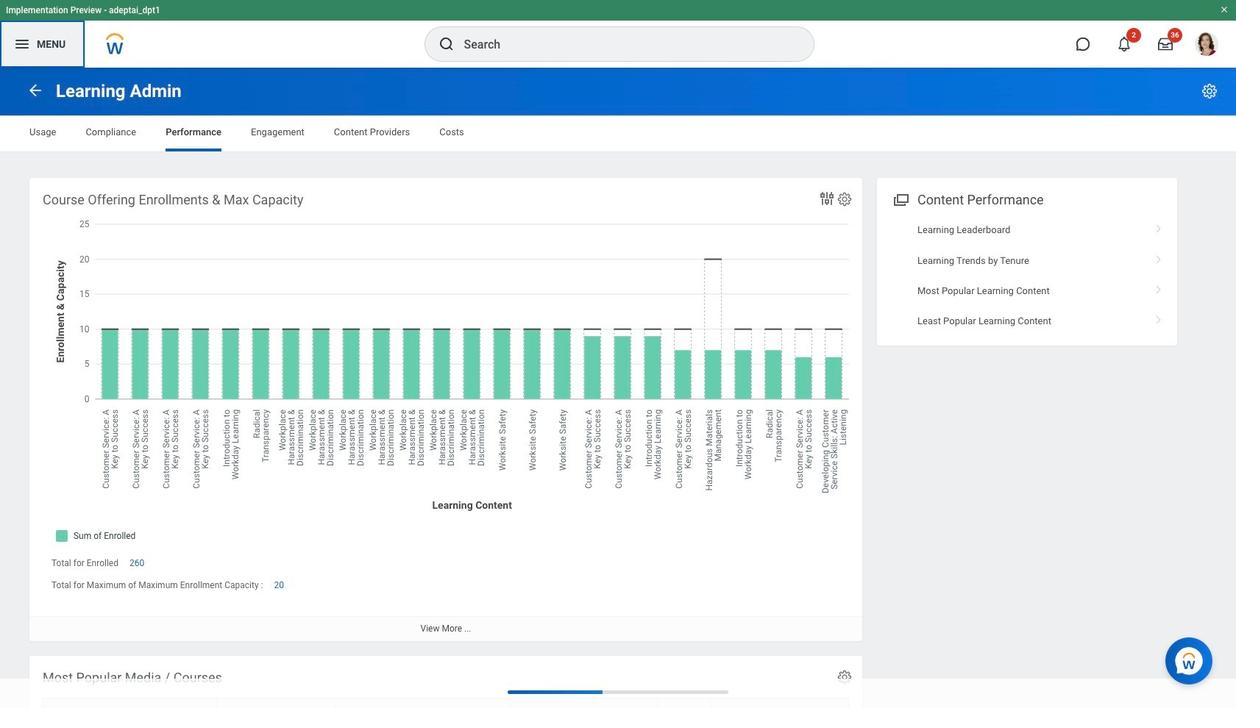 Task type: describe. For each thing, give the bounding box(es) containing it.
1 column header from the left
[[217, 699, 336, 709]]

configure course offering enrollments & max capacity image
[[837, 191, 853, 208]]

profile logan mcneil image
[[1195, 32, 1219, 59]]

notifications large image
[[1117, 37, 1132, 52]]

2 chevron right image from the top
[[1150, 250, 1169, 265]]

1 chevron right image from the top
[[1150, 219, 1169, 234]]

most popular media / courses element
[[29, 657, 863, 709]]

close environment banner image
[[1220, 5, 1229, 14]]



Task type: vqa. For each thing, say whether or not it's contained in the screenshot.
first 'P-'
no



Task type: locate. For each thing, give the bounding box(es) containing it.
menu group image
[[891, 189, 910, 209]]

search image
[[438, 35, 455, 53]]

chevron right image
[[1150, 311, 1169, 326]]

3 chevron right image from the top
[[1150, 280, 1169, 295]]

1 vertical spatial chevron right image
[[1150, 250, 1169, 265]]

chevron right image
[[1150, 219, 1169, 234], [1150, 250, 1169, 265], [1150, 280, 1169, 295]]

previous page image
[[26, 81, 44, 99]]

Search Workday  search field
[[464, 28, 783, 60]]

1 horizontal spatial column header
[[712, 699, 849, 709]]

2 vertical spatial chevron right image
[[1150, 280, 1169, 295]]

justify image
[[13, 35, 31, 53]]

tab list
[[15, 116, 1222, 152]]

2 column header from the left
[[712, 699, 849, 709]]

0 horizontal spatial column header
[[217, 699, 336, 709]]

main content
[[0, 68, 1236, 709]]

configure most popular media / courses image
[[837, 670, 853, 686]]

column header
[[217, 699, 336, 709], [712, 699, 849, 709]]

banner
[[0, 0, 1236, 68]]

0 vertical spatial chevron right image
[[1150, 219, 1169, 234]]

row inside most popular media / courses element
[[43, 699, 849, 709]]

course offering enrollments & max capacity element
[[29, 178, 863, 641]]

list
[[877, 215, 1178, 337]]

configure this page image
[[1201, 82, 1219, 100]]

row
[[43, 699, 849, 709]]

inbox large image
[[1158, 37, 1173, 52]]



